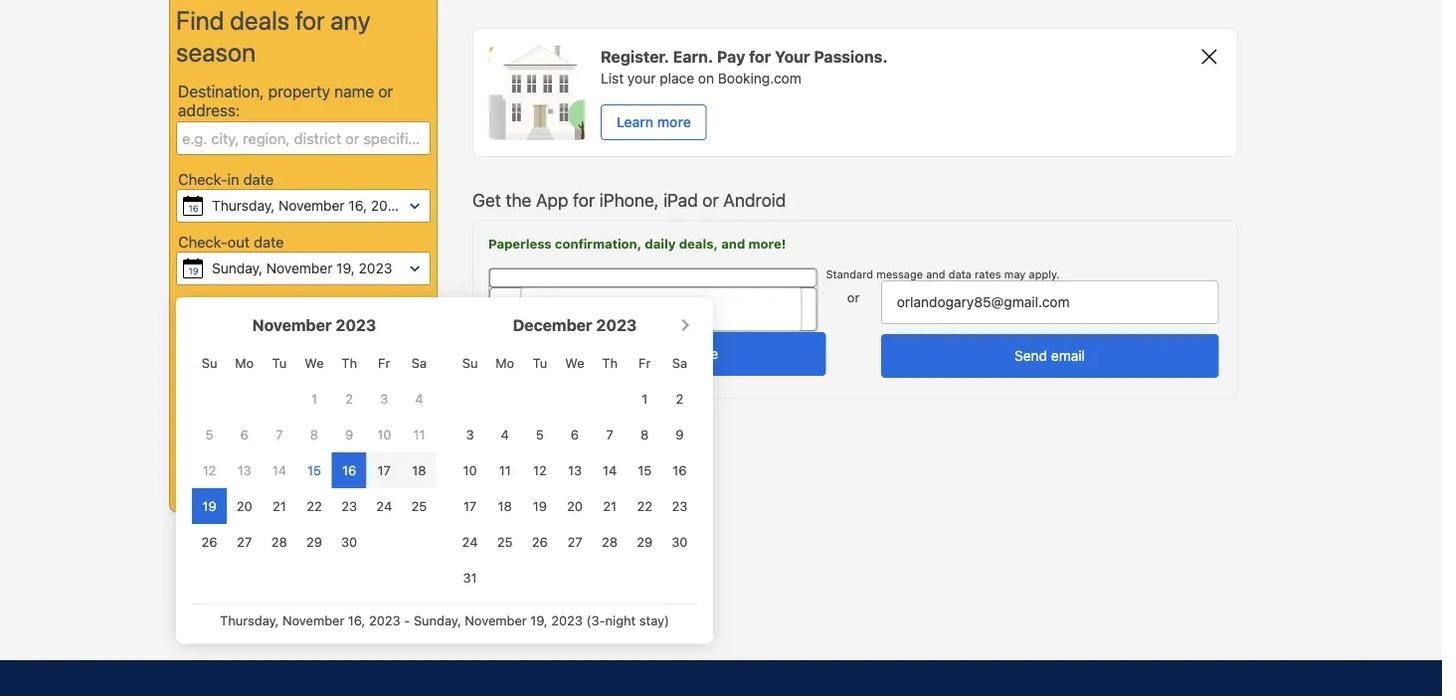 Task type: vqa. For each thing, say whether or not it's contained in the screenshot.
9
yes



Task type: locate. For each thing, give the bounding box(es) containing it.
12 right 11 december 2023 checkbox
[[533, 463, 547, 478]]

or down standard
[[848, 290, 860, 305]]

11 right 10 november 2023 checkbox on the bottom left of page
[[413, 427, 425, 442]]

december 2023 element
[[192, 345, 437, 560], [453, 345, 697, 596]]

2 fr from the left
[[639, 356, 651, 370]]

19
[[188, 266, 199, 276], [202, 499, 217, 514], [533, 499, 547, 514]]

0 vertical spatial 24
[[376, 499, 392, 514]]

20 December 2023 checkbox
[[567, 499, 583, 514]]

learn more link
[[601, 104, 707, 140]]

1 horizontal spatial 13
[[568, 463, 582, 478]]

1 horizontal spatial december 2023 element
[[453, 345, 697, 596]]

0 vertical spatial check-
[[178, 170, 228, 187]]

svg image
[[183, 196, 203, 216]]

2 for december 2023
[[676, 391, 684, 406]]

19 November 2023 checkbox
[[202, 499, 217, 514]]

2023 down thursday
[[359, 260, 392, 276]]

2 21 from the left
[[603, 499, 617, 514]]

15 November 2023 checkbox
[[307, 463, 321, 478]]

1 22 from the left
[[307, 499, 322, 514]]

0 horizontal spatial 2
[[345, 391, 353, 406]]

no
[[249, 328, 267, 343]]

and inside standard message and data rates may apply. or
[[926, 268, 946, 281]]

26 for 26 "option"
[[532, 535, 548, 550]]

23 right 22 december 2023 checkbox
[[672, 499, 688, 514]]

10 for 10 november 2023 checkbox on the bottom left of page
[[377, 427, 391, 442]]

send email
[[1015, 348, 1085, 364]]

0 horizontal spatial 5
[[206, 427, 213, 442]]

0 vertical spatial thursday,
[[212, 197, 275, 214]]

1 horizontal spatial 21
[[603, 499, 617, 514]]

0 horizontal spatial 8
[[310, 427, 318, 442]]

15 for 15 december 2023 option
[[638, 463, 652, 478]]

1 horizontal spatial 12
[[533, 463, 547, 478]]

13
[[237, 463, 251, 478], [568, 463, 582, 478]]

22 right 21 checkbox
[[637, 499, 653, 514]]

None search field
[[169, 0, 713, 644]]

check- up svg image
[[178, 170, 228, 187]]

4
[[415, 391, 423, 406], [501, 427, 509, 442]]

19 up are
[[188, 266, 199, 276]]

2 29 from the left
[[637, 535, 653, 550]]

1 23 from the left
[[341, 499, 357, 514]]

21 for 21 november 2023 checkbox on the bottom left
[[273, 499, 286, 514]]

2 6 from the left
[[571, 427, 579, 442]]

for inside register. earn. pay for your passions. list your place on booking.com
[[749, 47, 771, 66]]

1 left 2 november 2023 option
[[311, 391, 317, 406]]

1 vertical spatial 24
[[462, 535, 478, 550]]

1 horizontal spatial 4
[[501, 427, 509, 442]]

27 December 2023 checkbox
[[567, 535, 583, 550]]

1 horizontal spatial tu
[[533, 356, 547, 370]]

sa for november 2023
[[412, 356, 427, 370]]

0 horizontal spatial 12
[[203, 463, 216, 478]]

0 horizontal spatial sa
[[412, 356, 427, 370]]

1 vertical spatial 18
[[498, 499, 512, 514]]

1 13 from the left
[[237, 463, 251, 478]]

2 27 from the left
[[567, 535, 583, 550]]

1 8 from the left
[[310, 427, 318, 442]]

0 horizontal spatial 14
[[272, 463, 286, 478]]

su up adults
[[202, 356, 217, 370]]

date right out
[[254, 233, 284, 250]]

0 vertical spatial 18
[[412, 463, 426, 478]]

november
[[279, 197, 345, 214], [266, 260, 333, 276], [252, 316, 332, 335], [283, 613, 345, 628], [465, 613, 527, 628]]

2 7 from the left
[[606, 427, 614, 442]]

1 horizontal spatial we
[[565, 356, 585, 370]]

14 December 2023 checkbox
[[603, 463, 617, 478]]

0 horizontal spatial 20
[[237, 499, 252, 514]]

night
[[605, 613, 636, 628]]

su for november 2023
[[202, 356, 217, 370]]

28
[[271, 535, 287, 550], [602, 535, 618, 550]]

2 horizontal spatial 16
[[673, 463, 687, 478]]

0 horizontal spatial we
[[305, 356, 324, 370]]

10
[[377, 427, 391, 442], [463, 463, 477, 478]]

1 14 from the left
[[272, 463, 286, 478]]

0 horizontal spatial 25
[[411, 499, 427, 514]]

register.
[[601, 47, 669, 66]]

1 27 from the left
[[237, 535, 252, 550]]

4 November 2023 checkbox
[[415, 391, 423, 406]]

su up '3' checkbox
[[462, 356, 478, 370]]

out
[[227, 233, 250, 250]]

10 November 2023 checkbox
[[377, 427, 391, 442]]

10 for 10 december 2023 checkbox
[[463, 463, 477, 478]]

1 horizontal spatial 22
[[637, 499, 653, 514]]

17 for "17" checkbox
[[464, 499, 477, 514]]

20 for 20 november 2023 "checkbox" at the bottom left of the page
[[237, 499, 252, 514]]

5 down adults
[[206, 427, 213, 442]]

0 vertical spatial sunday,
[[212, 260, 263, 276]]

su
[[202, 356, 217, 370], [462, 356, 478, 370]]

19 December 2023 checkbox
[[533, 499, 547, 514]]

1 vertical spatial date
[[254, 233, 284, 250]]

for for are you traveling for work? no
[[298, 307, 317, 322]]

6 left "7 december 2023" checkbox
[[571, 427, 579, 442]]

12 left 13 november 2023 option
[[203, 463, 216, 478]]

0 horizontal spatial 11
[[413, 427, 425, 442]]

21 November 2023 checkbox
[[273, 499, 286, 514]]

25 for 25 checkbox
[[497, 535, 513, 550]]

26 right the 뀐
[[202, 535, 217, 550]]

1 horizontal spatial 5
[[536, 427, 544, 442]]

1 th from the left
[[341, 356, 357, 370]]

3
[[380, 391, 388, 406], [466, 427, 474, 442]]

0 horizontal spatial 30
[[341, 535, 357, 550]]

21 December 2023 checkbox
[[603, 499, 617, 514]]

are you traveling for work? no
[[186, 307, 359, 343]]

december 2023
[[513, 316, 637, 335]]

15 right 14 december 2023 checkbox
[[638, 463, 652, 478]]

0 horizontal spatial 9
[[345, 427, 353, 442]]

1 horizontal spatial 10
[[463, 463, 477, 478]]

1 horizontal spatial 28
[[602, 535, 618, 550]]

message right standard
[[877, 268, 923, 281]]

1 2 from the left
[[345, 391, 353, 406]]

9 for 9 checkbox
[[676, 427, 684, 442]]

9 December 2023 checkbox
[[676, 427, 684, 442]]

1 1 from the left
[[311, 391, 317, 406]]

21 left 22 december 2023 checkbox
[[603, 499, 617, 514]]

5
[[206, 427, 213, 442], [536, 427, 544, 442]]

date for check-out date
[[254, 233, 284, 250]]

16, for thursday, november 16, 2023 - sunday, november 19, 2023 (3-night stay)
[[348, 613, 366, 628]]

15 right 14 checkbox
[[307, 463, 321, 478]]

27 November 2023 checkbox
[[237, 535, 252, 550]]

november for sunday, november 19, 2023
[[266, 260, 333, 276]]

more
[[657, 114, 691, 130]]

18 right the '17 november 2023' checkbox
[[412, 463, 426, 478]]

2 23 from the left
[[672, 499, 688, 514]]

1 vertical spatial check-
[[178, 233, 228, 250]]

23 left 24 option
[[341, 499, 357, 514]]

1 horizontal spatial 1
[[642, 391, 648, 406]]

rates
[[975, 268, 1001, 281]]

thursday, november 16, 2023 - sunday, november 19, 2023 (3-night stay)
[[220, 613, 669, 628]]

16 down "check-in date"
[[188, 203, 199, 213]]

16 left the '17 november 2023' checkbox
[[342, 463, 356, 478]]

we
[[305, 356, 324, 370], [565, 356, 585, 370]]

check-
[[178, 170, 228, 187], [178, 233, 228, 250]]

0 horizontal spatial 19,
[[336, 260, 355, 276]]

2 20 from the left
[[567, 499, 583, 514]]

1 horizontal spatial 25
[[497, 535, 513, 550]]

send inside button
[[596, 346, 629, 362]]

1 sa from the left
[[412, 356, 427, 370]]

20 November 2023 checkbox
[[237, 499, 252, 514]]

22 for 22 checkbox
[[307, 499, 322, 514]]

2 sa from the left
[[672, 356, 688, 370]]

1 tu from the left
[[272, 356, 287, 370]]

17 left 18 option
[[464, 499, 477, 514]]

9
[[345, 427, 353, 442], [676, 427, 684, 442]]

for up booking.com
[[749, 47, 771, 66]]

15 December 2023 checkbox
[[638, 463, 652, 478]]

30 December 2023 checkbox
[[672, 535, 688, 550]]

date right the in
[[243, 170, 274, 187]]

tu down december at the left of page
[[533, 356, 547, 370]]

1 horizontal spatial and
[[926, 268, 946, 281]]

text
[[633, 346, 657, 362]]

(3-
[[587, 613, 605, 628]]

11 for 11 december 2023 checkbox
[[499, 463, 511, 478]]

7 left 8 checkbox on the bottom
[[606, 427, 614, 442]]

fr up 3 option
[[378, 356, 390, 370]]

0 vertical spatial 25
[[411, 499, 427, 514]]

2 22 from the left
[[637, 499, 653, 514]]

22 December 2023 checkbox
[[637, 499, 653, 514]]

send left the "email" on the right of the page
[[1015, 348, 1048, 364]]

29 December 2023 checkbox
[[637, 535, 653, 550]]

0 vertical spatial 11
[[413, 427, 425, 442]]

check- up svg icon on the top
[[178, 233, 228, 250]]

1 vertical spatial 17
[[464, 499, 477, 514]]

1 check- from the top
[[178, 170, 228, 187]]

4 right 3 option
[[415, 391, 423, 406]]

19 left 20 november 2023 "checkbox" at the bottom left of the page
[[202, 499, 217, 514]]

8 right 7 option
[[310, 427, 318, 442]]

1 5 from the left
[[206, 427, 213, 442]]

0 horizontal spatial 21
[[273, 499, 286, 514]]

7
[[276, 427, 283, 442], [606, 427, 614, 442]]

26 December 2023 checkbox
[[532, 535, 548, 550]]

message
[[877, 268, 923, 281], [661, 346, 719, 362]]

16 right 15 december 2023 option
[[673, 463, 687, 478]]

27 right 26 "option"
[[567, 535, 583, 550]]

1 vertical spatial 10
[[463, 463, 477, 478]]

for inside find deals for any season
[[295, 5, 325, 35]]

0 vertical spatial 17
[[378, 463, 391, 478]]

3 left 4 option
[[466, 427, 474, 442]]

1 7 from the left
[[276, 427, 283, 442]]

0 horizontal spatial 22
[[307, 499, 322, 514]]

november 2023
[[252, 316, 376, 335]]

22 November 2023 checkbox
[[307, 499, 322, 514]]

2023
[[371, 197, 405, 214], [359, 260, 392, 276], [336, 316, 376, 335], [596, 316, 637, 335], [369, 613, 401, 628], [551, 613, 583, 628]]

14
[[272, 463, 286, 478], [603, 463, 617, 478]]

13 left 14 checkbox
[[237, 463, 251, 478]]

and
[[721, 236, 745, 251], [926, 268, 946, 281]]

4 left 5 december 2023 option
[[501, 427, 509, 442]]

find deals for any season
[[176, 5, 371, 66]]

2 9 from the left
[[676, 427, 684, 442]]

for inside are you traveling for work? no
[[298, 307, 317, 322]]

2 right the 1 december 2023 checkbox
[[676, 391, 684, 406]]

fr up the 1 december 2023 checkbox
[[639, 356, 651, 370]]

13 left 14 december 2023 checkbox
[[568, 463, 582, 478]]

your
[[628, 70, 656, 86]]

22 for 22 december 2023 checkbox
[[637, 499, 653, 514]]

0 horizontal spatial 26
[[202, 535, 217, 550]]

8 right "7 december 2023" checkbox
[[641, 427, 649, 442]]

24 down search
[[376, 499, 392, 514]]

9 right 8 checkbox on the bottom
[[676, 427, 684, 442]]

1 29 from the left
[[306, 535, 322, 550]]

adults
[[178, 393, 219, 410]]

th left text
[[602, 356, 618, 370]]

0 vertical spatial and
[[721, 236, 745, 251]]

0 horizontal spatial th
[[341, 356, 357, 370]]

1 vertical spatial 11
[[499, 463, 511, 478]]

1 horizontal spatial downchevron image
[[797, 286, 808, 293]]

2 tu from the left
[[533, 356, 547, 370]]

30 for 30 december 2023 checkbox
[[672, 535, 688, 550]]

0 horizontal spatial 17
[[378, 463, 391, 478]]

confirmation,
[[555, 236, 642, 251]]

2023 left downchevron icon
[[371, 197, 405, 214]]

november for thursday, november 16, 2023
[[279, 197, 345, 214]]

enter value in euro element
[[489, 287, 520, 331]]

2 mo from the left
[[496, 356, 514, 370]]

2 su from the left
[[462, 356, 478, 370]]

14 left '15 november 2023' checkbox
[[272, 463, 286, 478]]

2 28 from the left
[[602, 535, 618, 550]]

10 December 2023 checkbox
[[463, 463, 477, 478]]

we for november
[[305, 356, 324, 370]]

1 horizontal spatial 9
[[676, 427, 684, 442]]

19, left (3-
[[530, 613, 548, 628]]

2 13 from the left
[[568, 463, 582, 478]]

27 for 27 option
[[237, 535, 252, 550]]

and left data
[[926, 268, 946, 281]]

2 1 from the left
[[642, 391, 648, 406]]

1 9 from the left
[[345, 427, 353, 442]]

1 December 2023 checkbox
[[642, 391, 648, 406]]

november for thursday, november 16, 2023 - sunday, november 19, 2023 (3-night stay)
[[283, 613, 345, 628]]

22 right 21 november 2023 checkbox on the bottom left
[[307, 499, 322, 514]]

19 left 20 checkbox
[[533, 499, 547, 514]]

8 November 2023 checkbox
[[310, 427, 318, 442]]

for right "app" on the left of the page
[[573, 189, 595, 210]]

1 horizontal spatial 6
[[571, 427, 579, 442]]

27 right 26 option
[[237, 535, 252, 550]]

9 November 2023 checkbox
[[345, 427, 353, 442]]

26 right 25 checkbox
[[532, 535, 548, 550]]

2 right 1 checkbox at the left bottom
[[345, 391, 353, 406]]

1 horizontal spatial sa
[[672, 356, 688, 370]]

1 12 from the left
[[203, 463, 216, 478]]

18 left 19 option
[[498, 499, 512, 514]]

sunday, down out
[[212, 260, 263, 276]]

29 right the 28 november 2023 checkbox
[[306, 535, 322, 550]]

1 december 2023 element from the left
[[192, 345, 437, 560]]

we up 1 checkbox at the left bottom
[[305, 356, 324, 370]]

7 left '8' option
[[276, 427, 283, 442]]

deals
[[230, 5, 290, 35]]

1 fr from the left
[[378, 356, 390, 370]]

1 15 from the left
[[307, 463, 321, 478]]

8 December 2023 checkbox
[[641, 427, 649, 442]]

5 for 5 option
[[206, 427, 213, 442]]

15 for '15 november 2023' checkbox
[[307, 463, 321, 478]]

1
[[311, 391, 317, 406], [642, 391, 648, 406]]

22
[[307, 499, 322, 514], [637, 499, 653, 514]]

or right "name"
[[378, 82, 393, 101]]

0 vertical spatial or
[[378, 82, 393, 101]]

tu for december 2023
[[533, 356, 547, 370]]

0 horizontal spatial mo
[[235, 356, 254, 370]]

tu for november 2023
[[272, 356, 287, 370]]

13 December 2023 checkbox
[[568, 463, 582, 478]]

send inside button
[[1015, 348, 1048, 364]]

10 left 11 december 2023 checkbox
[[463, 463, 477, 478]]

1 vertical spatial 3
[[466, 427, 474, 442]]

th for december
[[602, 356, 618, 370]]

sa up "2 december 2023" checkbox
[[672, 356, 688, 370]]

29 right 28 checkbox
[[637, 535, 653, 550]]

1 21 from the left
[[273, 499, 286, 514]]

30 right 29 checkbox
[[672, 535, 688, 550]]

3 for 3 option
[[380, 391, 388, 406]]

property
[[268, 82, 330, 101]]

11 left 12 'checkbox'
[[499, 463, 511, 478]]

mo for december
[[496, 356, 514, 370]]

1 we from the left
[[305, 356, 324, 370]]

1 horizontal spatial 2
[[676, 391, 684, 406]]

1 20 from the left
[[237, 499, 252, 514]]

1 28 from the left
[[271, 535, 287, 550]]

13 for 13 november 2023 option
[[237, 463, 251, 478]]

1 horizontal spatial 27
[[567, 535, 583, 550]]

1 vertical spatial thursday,
[[220, 613, 279, 628]]

the
[[506, 189, 532, 210]]

none search field containing find deals for any season
[[169, 0, 713, 644]]

25 left 26 "option"
[[497, 535, 513, 550]]

1 horizontal spatial or
[[703, 189, 719, 210]]

3 right 2 november 2023 option
[[380, 391, 388, 406]]

you
[[212, 307, 235, 322]]

0 horizontal spatial 24
[[376, 499, 392, 514]]

17 right 16 november 2023 option
[[378, 463, 391, 478]]

1 mo from the left
[[235, 356, 254, 370]]

2 14 from the left
[[603, 463, 617, 478]]

16,
[[349, 197, 367, 214], [345, 199, 361, 213], [348, 613, 366, 628]]

28 left the 29 november 2023 checkbox
[[271, 535, 287, 550]]

0 horizontal spatial tu
[[272, 356, 287, 370]]

2 check- from the top
[[178, 233, 228, 250]]

tu down are you traveling for work? no
[[272, 356, 287, 370]]

message right text
[[661, 346, 719, 362]]

30 for 30 checkbox
[[341, 535, 357, 550]]

30
[[341, 535, 357, 550], [672, 535, 688, 550]]

stay)
[[640, 613, 669, 628]]

we down december 2023 on the left top of page
[[565, 356, 585, 370]]

8 for 8 checkbox on the bottom
[[641, 427, 649, 442]]

2 8 from the left
[[641, 427, 649, 442]]

1 horizontal spatial message
[[877, 268, 923, 281]]

2 30 from the left
[[672, 535, 688, 550]]

1 horizontal spatial 8
[[641, 427, 649, 442]]

23 November 2023 checkbox
[[341, 499, 357, 514]]

sa up 4 checkbox in the left bottom of the page
[[412, 356, 427, 370]]

0 horizontal spatial december 2023 element
[[192, 345, 437, 560]]

5 December 2023 checkbox
[[536, 427, 544, 442]]

20 right the 19 november 2023 option
[[237, 499, 252, 514]]

0 horizontal spatial 1
[[311, 391, 317, 406]]

7 for 7 option
[[276, 427, 283, 442]]

19, down thursday
[[336, 260, 355, 276]]

2 December 2023 checkbox
[[676, 391, 684, 406]]

0 horizontal spatial 23
[[341, 499, 357, 514]]

8
[[310, 427, 318, 442], [641, 427, 649, 442]]

9 left 10 november 2023 checkbox on the bottom left of page
[[345, 427, 353, 442]]

16, for thursday, november 16, 2023
[[349, 197, 367, 214]]

0 horizontal spatial 13
[[237, 463, 251, 478]]

mo
[[235, 356, 254, 370], [496, 356, 514, 370]]

svg image
[[183, 259, 203, 278]]

19 for the 19 november 2023 option
[[202, 499, 217, 514]]

29 November 2023 checkbox
[[306, 535, 322, 550]]

21 left 22 checkbox
[[273, 499, 286, 514]]

1 vertical spatial sunday,
[[414, 613, 461, 628]]

1 30 from the left
[[341, 535, 357, 550]]

16
[[188, 203, 199, 213], [342, 463, 356, 478], [673, 463, 687, 478]]

0 horizontal spatial sunday,
[[212, 260, 263, 276]]

1 horizontal spatial 30
[[672, 535, 688, 550]]

downchevron image
[[410, 266, 420, 271], [797, 286, 808, 293]]

0 horizontal spatial 15
[[307, 463, 321, 478]]

0 horizontal spatial 29
[[306, 535, 322, 550]]

1 horizontal spatial 24
[[462, 535, 478, 550]]

9 for 9 november 2023 checkbox
[[345, 427, 353, 442]]

27
[[237, 535, 252, 550], [567, 535, 583, 550]]

2 15 from the left
[[638, 463, 652, 478]]

1 26 from the left
[[202, 535, 217, 550]]

0 vertical spatial 4
[[415, 391, 423, 406]]

or inside standard message and data rates may apply. or
[[848, 290, 860, 305]]

6
[[240, 427, 249, 442], [571, 427, 579, 442]]

1 horizontal spatial mo
[[496, 356, 514, 370]]

1 horizontal spatial su
[[462, 356, 478, 370]]

fr
[[378, 356, 390, 370], [639, 356, 651, 370]]

28 left 29 checkbox
[[602, 535, 618, 550]]

24 left 25 checkbox
[[462, 535, 478, 550]]

19,
[[336, 260, 355, 276], [530, 613, 548, 628]]

10 right 9 november 2023 checkbox
[[377, 427, 391, 442]]

0 horizontal spatial 10
[[377, 427, 391, 442]]

1 horizontal spatial 7
[[606, 427, 614, 442]]

0 horizontal spatial su
[[202, 356, 217, 370]]

15
[[307, 463, 321, 478], [638, 463, 652, 478]]

earn.
[[673, 47, 713, 66]]

0 horizontal spatial message
[[661, 346, 719, 362]]

4 for 4 option
[[501, 427, 509, 442]]

or right ipad
[[703, 189, 719, 210]]

28 for the 28 november 2023 checkbox
[[271, 535, 287, 550]]

2 12 from the left
[[533, 463, 547, 478]]

1 su from the left
[[202, 356, 217, 370]]

or
[[378, 82, 393, 101], [703, 189, 719, 210], [848, 290, 860, 305]]

thursday, down 27 option
[[220, 613, 279, 628]]

1 horizontal spatial 16
[[342, 463, 356, 478]]

29
[[306, 535, 322, 550], [637, 535, 653, 550]]

1 horizontal spatial th
[[602, 356, 618, 370]]

1 horizontal spatial 26
[[532, 535, 548, 550]]

tu
[[272, 356, 287, 370], [533, 356, 547, 370]]

2 5 from the left
[[536, 427, 544, 442]]

1 horizontal spatial 11
[[499, 463, 511, 478]]

for left work?
[[298, 307, 317, 322]]

24 November 2023 checkbox
[[376, 499, 392, 514]]

for
[[295, 5, 325, 35], [749, 47, 771, 66], [573, 189, 595, 210], [298, 307, 317, 322]]

3 November 2023 checkbox
[[380, 391, 388, 406]]

25 right 24 option
[[411, 499, 427, 514]]

1 horizontal spatial fr
[[639, 356, 651, 370]]

send left text
[[596, 346, 629, 362]]

Your email address text field
[[881, 281, 1219, 324]]

6 left 7 option
[[240, 427, 249, 442]]

5 right 4 option
[[536, 427, 544, 442]]

2 2 from the left
[[676, 391, 684, 406]]

thursday, down the in
[[212, 197, 275, 214]]

0 horizontal spatial 27
[[237, 535, 252, 550]]

date
[[243, 170, 274, 187], [254, 233, 284, 250]]

2 we from the left
[[565, 356, 585, 370]]

destination,
[[178, 82, 264, 101]]

1 vertical spatial 25
[[497, 535, 513, 550]]

name
[[334, 82, 374, 101]]

for left any
[[295, 5, 325, 35]]

16 December 2023 checkbox
[[673, 463, 687, 478]]

20 right 19 option
[[567, 499, 583, 514]]

0 vertical spatial message
[[877, 268, 923, 281]]

1 6 from the left
[[240, 427, 249, 442]]

24
[[376, 499, 392, 514], [462, 535, 478, 550]]

14 left 15 december 2023 option
[[603, 463, 617, 478]]

and left more!
[[721, 236, 745, 251]]

1 vertical spatial 4
[[501, 427, 509, 442]]

16, inside 16, thursday
[[345, 199, 361, 213]]

17 December 2023 checkbox
[[464, 499, 477, 514]]

2 th from the left
[[602, 356, 618, 370]]

0 horizontal spatial 7
[[276, 427, 283, 442]]

2 december 2023 element from the left
[[453, 345, 697, 596]]

0 horizontal spatial or
[[378, 82, 393, 101]]

0 horizontal spatial fr
[[378, 356, 390, 370]]

destination, property name or address:
[[178, 82, 393, 120]]

sunday, right -
[[414, 613, 461, 628]]

6 for 6 december 2023 checkbox
[[571, 427, 579, 442]]

2 26 from the left
[[532, 535, 548, 550]]

more!
[[749, 236, 786, 251]]



Task type: describe. For each thing, give the bounding box(es) containing it.
18 December 2023 checkbox
[[498, 499, 512, 514]]

message inside standard message and data rates may apply. or
[[877, 268, 923, 281]]

list
[[601, 70, 624, 86]]

17 November 2023 checkbox
[[378, 463, 391, 478]]

6 November 2023 checkbox
[[240, 427, 249, 442]]

14 for 14 december 2023 checkbox
[[603, 463, 617, 478]]

2023 up text
[[596, 316, 637, 335]]

december
[[513, 316, 593, 335]]

8 for '8' option
[[310, 427, 318, 442]]

23 December 2023 checkbox
[[672, 499, 688, 514]]

1 horizontal spatial sunday,
[[414, 613, 461, 628]]

1 vertical spatial or
[[703, 189, 719, 210]]

26 for 26 option
[[202, 535, 217, 550]]

send for send email
[[1015, 348, 1048, 364]]

traveling
[[238, 307, 295, 322]]

16, thursday
[[327, 199, 379, 233]]

17 for the '17 november 2023' checkbox
[[378, 463, 391, 478]]

search
[[337, 465, 406, 491]]

25 December 2023 checkbox
[[497, 535, 513, 550]]

0 vertical spatial downchevron image
[[410, 266, 420, 271]]

7 December 2023 checkbox
[[606, 427, 614, 442]]

your
[[775, 47, 810, 66]]

4 December 2023 checkbox
[[501, 427, 509, 442]]

pay
[[717, 47, 745, 66]]

1 vertical spatial 19,
[[530, 613, 548, 628]]

-
[[404, 613, 410, 628]]

2 November 2023 checkbox
[[345, 391, 353, 406]]

13 November 2023 checkbox
[[237, 463, 251, 478]]

data
[[949, 268, 972, 281]]

18 for 18 option
[[498, 499, 512, 514]]

16 for the 16 december 2023 option
[[673, 463, 687, 478]]

11 November 2023 checkbox
[[413, 427, 425, 442]]

2023 up 2 november 2023 option
[[336, 316, 376, 335]]

13 for 13 "checkbox"
[[568, 463, 582, 478]]

14 November 2023 checkbox
[[272, 463, 286, 478]]

passions.
[[814, 47, 888, 66]]

th for november
[[341, 356, 357, 370]]

daily
[[645, 236, 676, 251]]

place
[[660, 70, 695, 86]]

23 for 23 checkbox
[[672, 499, 688, 514]]

5 for 5 december 2023 option
[[536, 427, 544, 442]]

for for get the app for iphone, ipad or android
[[573, 189, 595, 210]]

paperless
[[488, 236, 552, 251]]

check- for out
[[178, 233, 228, 250]]

29 for 29 checkbox
[[637, 535, 653, 550]]

2 for november 2023
[[345, 391, 353, 406]]

learn
[[617, 114, 654, 130]]

mo for november
[[235, 356, 254, 370]]

6 December 2023 checkbox
[[571, 427, 579, 442]]

message inside button
[[661, 346, 719, 362]]

standard
[[826, 268, 874, 281]]

23 for "23" checkbox
[[341, 499, 357, 514]]

28 December 2023 checkbox
[[602, 535, 618, 550]]

18 for "18" checkbox
[[412, 463, 426, 478]]

0 horizontal spatial 19
[[188, 266, 199, 276]]

in
[[227, 170, 239, 187]]

12 November 2023 checkbox
[[203, 463, 216, 478]]

send text message
[[596, 346, 719, 362]]

su for december 2023
[[462, 356, 478, 370]]

sa for december 2023
[[672, 356, 688, 370]]

december 2023 element for november
[[192, 345, 437, 560]]

0 horizontal spatial and
[[721, 236, 745, 251]]

28 November 2023 checkbox
[[271, 535, 287, 550]]

1 November 2023 checkbox
[[311, 391, 317, 406]]

19 for 19 option
[[533, 499, 547, 514]]

5 November 2023 checkbox
[[206, 427, 213, 442]]

apply.
[[1029, 268, 1060, 281]]

0 vertical spatial 19,
[[336, 260, 355, 276]]

date for check-in date
[[243, 170, 274, 187]]

downchevron image
[[410, 203, 420, 209]]

2023 left -
[[369, 613, 401, 628]]

any
[[330, 5, 371, 35]]

16 for 16 november 2023 option
[[342, 463, 356, 478]]

25 for 25 option
[[411, 499, 427, 514]]

1 for december
[[642, 391, 648, 406]]

check- for in
[[178, 170, 228, 187]]

14 for 14 checkbox
[[272, 463, 286, 478]]

1 for november
[[311, 391, 317, 406]]

12 December 2023 checkbox
[[533, 463, 547, 478]]

thursday, november 16, 2023
[[212, 197, 405, 214]]

get
[[473, 189, 501, 210]]

thursday, for thursday, november 16, 2023 - sunday, november 19, 2023 (3-night stay)
[[220, 613, 279, 628]]

뀐
[[181, 535, 199, 551]]

children
[[178, 420, 232, 437]]

24 December 2023 checkbox
[[462, 535, 478, 550]]

send email button
[[881, 334, 1219, 378]]

24 for 24 option
[[376, 499, 392, 514]]

21 for 21 checkbox
[[603, 499, 617, 514]]

Destination, property name or address: search field
[[176, 121, 431, 155]]

search button
[[312, 456, 431, 500]]

31 December 2023 checkbox
[[463, 570, 477, 585]]

fr for december 2023
[[639, 356, 651, 370]]

11 for 11 november 2023 option
[[413, 427, 425, 442]]

learn more
[[617, 114, 691, 130]]

deals,
[[679, 236, 718, 251]]

rooms
[[178, 367, 222, 383]]

register. earn. pay for your passions. list your place on booking.com
[[601, 47, 888, 86]]

send for send text message
[[596, 346, 629, 362]]

sunday, november 19, 2023
[[212, 260, 392, 276]]

0 horizontal spatial 16
[[188, 203, 199, 213]]

register. earn. pay for your passions. region
[[473, 28, 1239, 157]]

for for register. earn. pay for your passions. list your place on booking.com
[[749, 47, 771, 66]]

20 for 20 checkbox
[[567, 499, 583, 514]]

saved
[[207, 534, 256, 554]]

december 2023 element for december
[[453, 345, 697, 596]]

27 for 27 december 2023 option at bottom left
[[567, 535, 583, 550]]

6 for 6 'option'
[[240, 427, 249, 442]]

work?
[[320, 307, 359, 322]]

get the app for iphone, ipad or android
[[473, 189, 786, 210]]

may
[[1005, 268, 1026, 281]]

address:
[[178, 101, 240, 120]]

booking.com
[[718, 70, 802, 86]]

iphone,
[[600, 189, 659, 210]]

fr for november 2023
[[378, 356, 390, 370]]

4 for 4 checkbox in the left bottom of the page
[[415, 391, 423, 406]]

paperless confirmation, daily deals, and more!
[[488, 236, 786, 251]]

30 November 2023 checkbox
[[341, 535, 357, 550]]

or inside destination, property name or address:
[[378, 82, 393, 101]]

app
[[536, 189, 569, 210]]

3 December 2023 checkbox
[[466, 427, 474, 442]]

close list your property banner image
[[1198, 45, 1222, 68]]

7 November 2023 checkbox
[[276, 427, 283, 442]]

24 for 24 checkbox
[[462, 535, 478, 550]]

16 November 2023 checkbox
[[342, 463, 356, 478]]

standard message and data rates may apply. or
[[826, 268, 1060, 305]]

2023 left (3-
[[551, 613, 583, 628]]

thursday, for thursday, november 16, 2023
[[212, 197, 275, 214]]

check-out date
[[178, 233, 284, 250]]

ipad
[[664, 189, 698, 210]]

29 for the 29 november 2023 checkbox
[[306, 535, 322, 550]]

12 for 12 'checkbox'
[[533, 463, 547, 478]]

thursday
[[327, 219, 379, 233]]

25 November 2023 checkbox
[[411, 499, 427, 514]]

on
[[698, 70, 714, 86]]

11 December 2023 checkbox
[[499, 463, 511, 478]]

email
[[1051, 348, 1085, 364]]

send text message button
[[488, 332, 826, 376]]

31
[[463, 570, 477, 585]]

android
[[724, 189, 786, 210]]

are
[[186, 307, 209, 322]]

12 for 12 november 2023 checkbox
[[203, 463, 216, 478]]

26 November 2023 checkbox
[[202, 535, 217, 550]]

28 for 28 checkbox
[[602, 535, 618, 550]]

18 November 2023 checkbox
[[412, 463, 426, 478]]

we for december
[[565, 356, 585, 370]]

1 vertical spatial downchevron image
[[797, 286, 808, 293]]

뀐 saved
[[181, 534, 256, 554]]

check-in date
[[178, 170, 274, 187]]

7 for "7 december 2023" checkbox
[[606, 427, 614, 442]]

find
[[176, 5, 224, 35]]

season
[[176, 36, 256, 66]]

3 for '3' checkbox
[[466, 427, 474, 442]]



